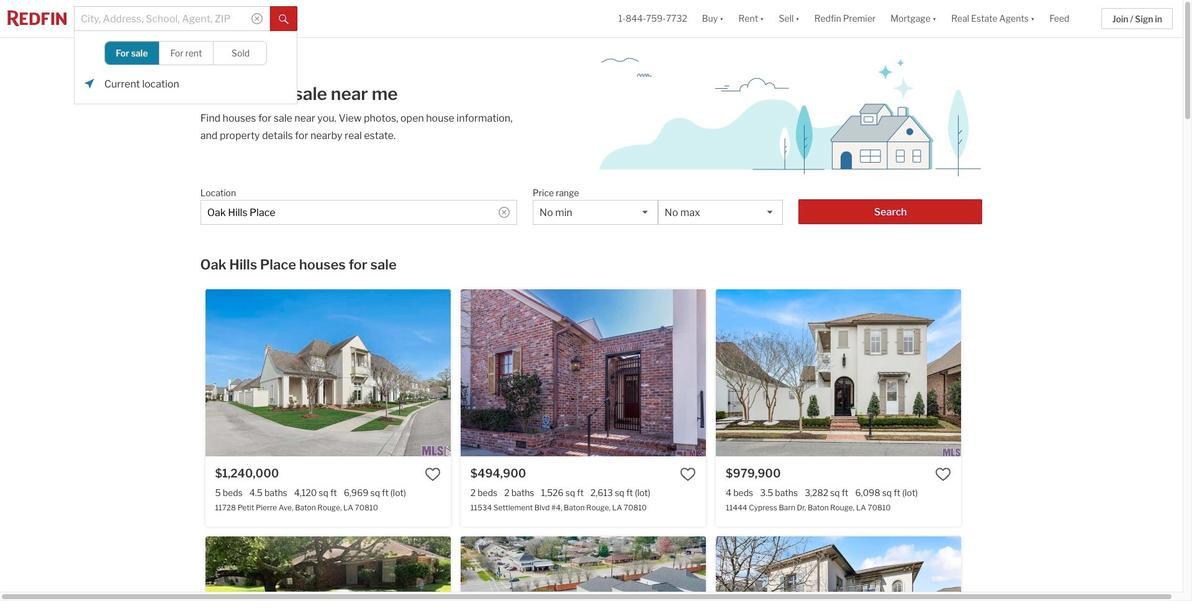 Task type: locate. For each thing, give the bounding box(es) containing it.
For sale radio
[[105, 42, 159, 65]]

submit search image
[[279, 14, 289, 24]]

0 vertical spatial search input image
[[252, 13, 263, 24]]

city, address, school, agent, zip search field for bottom search input icon
[[200, 200, 517, 225]]

photo of 12261 myers park ave, baton rouge, la 70810 image
[[716, 537, 962, 601], [962, 537, 1193, 601]]

photo of 11534 settlement blvd #4, baton rouge, la 70810 image
[[461, 289, 706, 456], [706, 289, 952, 456]]

favorite button image
[[425, 466, 441, 482], [936, 466, 952, 482]]

option group
[[104, 41, 268, 65]]

favorite button image
[[680, 466, 696, 482]]

photo of 11728 petit pierre ave, baton rouge, la 70810 image
[[205, 289, 451, 456], [451, 289, 696, 456]]

0 vertical spatial city, address, school, agent, zip search field
[[74, 6, 270, 31]]

1 vertical spatial search input image
[[499, 207, 510, 218]]

1 horizontal spatial favorite button checkbox
[[680, 466, 696, 482]]

photo of 11444 cypress barn dr, baton rouge, la 70810 image
[[716, 289, 962, 456], [962, 289, 1193, 456]]

1 horizontal spatial favorite button image
[[936, 466, 952, 482]]

search input image
[[252, 13, 263, 24], [499, 207, 510, 218]]

1 favorite button checkbox from the left
[[425, 466, 441, 482]]

photo of 11668 settlement blvd, baton rouge, la 70810 image
[[461, 537, 706, 601], [706, 537, 952, 601]]

2 photo of 1322 barkley dr, baton rouge, la 70810 image from the left
[[451, 537, 696, 601]]

2 photo of 11444 cypress barn dr, baton rouge, la 70810 image from the left
[[962, 289, 1193, 456]]

2 photo of 11728 petit pierre ave, baton rouge, la 70810 image from the left
[[451, 289, 696, 456]]

favorite button checkbox
[[425, 466, 441, 482], [680, 466, 696, 482], [936, 466, 952, 482]]

0 horizontal spatial favorite button checkbox
[[425, 466, 441, 482]]

photo of 1322 barkley dr, baton rouge, la 70810 image
[[205, 537, 451, 601], [451, 537, 696, 601]]

0 horizontal spatial favorite button image
[[425, 466, 441, 482]]

Sold radio
[[214, 42, 268, 65]]

City, Address, School, Agent, ZIP search field
[[74, 6, 270, 31], [200, 200, 517, 225]]

1 horizontal spatial search input image
[[499, 207, 510, 218]]

2 favorite button image from the left
[[936, 466, 952, 482]]

1 vertical spatial city, address, school, agent, zip search field
[[200, 200, 517, 225]]

1 photo of 11444 cypress barn dr, baton rouge, la 70810 image from the left
[[716, 289, 962, 456]]

3 favorite button checkbox from the left
[[936, 466, 952, 482]]

2 horizontal spatial favorite button checkbox
[[936, 466, 952, 482]]

1 photo of 12261 myers park ave, baton rouge, la 70810 image from the left
[[716, 537, 962, 601]]



Task type: vqa. For each thing, say whether or not it's contained in the screenshot.
favorite button checkbox's favorite button image
yes



Task type: describe. For each thing, give the bounding box(es) containing it.
For rent radio
[[159, 42, 214, 65]]

2 photo of 11534 settlement blvd #4, baton rouge, la 70810 image from the left
[[706, 289, 952, 456]]

city, address, school, agent, zip search field for search input icon to the left
[[74, 6, 270, 31]]

favorite button checkbox for 1st 'photo of 11728 petit pierre ave, baton rouge, la 70810'
[[425, 466, 441, 482]]

2 photo of 11668 settlement blvd, baton rouge, la 70810 image from the left
[[706, 537, 952, 601]]

1 photo of 11668 settlement blvd, baton rouge, la 70810 image from the left
[[461, 537, 706, 601]]

2 photo of 12261 myers park ave, baton rouge, la 70810 image from the left
[[962, 537, 1193, 601]]

1 photo of 11728 petit pierre ave, baton rouge, la 70810 image from the left
[[205, 289, 451, 456]]

1 favorite button image from the left
[[425, 466, 441, 482]]

1 photo of 11534 settlement blvd #4, baton rouge, la 70810 image from the left
[[461, 289, 706, 456]]

0 horizontal spatial search input image
[[252, 13, 263, 24]]

2 favorite button checkbox from the left
[[680, 466, 696, 482]]

1 photo of 1322 barkley dr, baton rouge, la 70810 image from the left
[[205, 537, 451, 601]]

favorite button checkbox for first "photo of 11444 cypress barn dr, baton rouge, la 70810" from the left
[[936, 466, 952, 482]]



